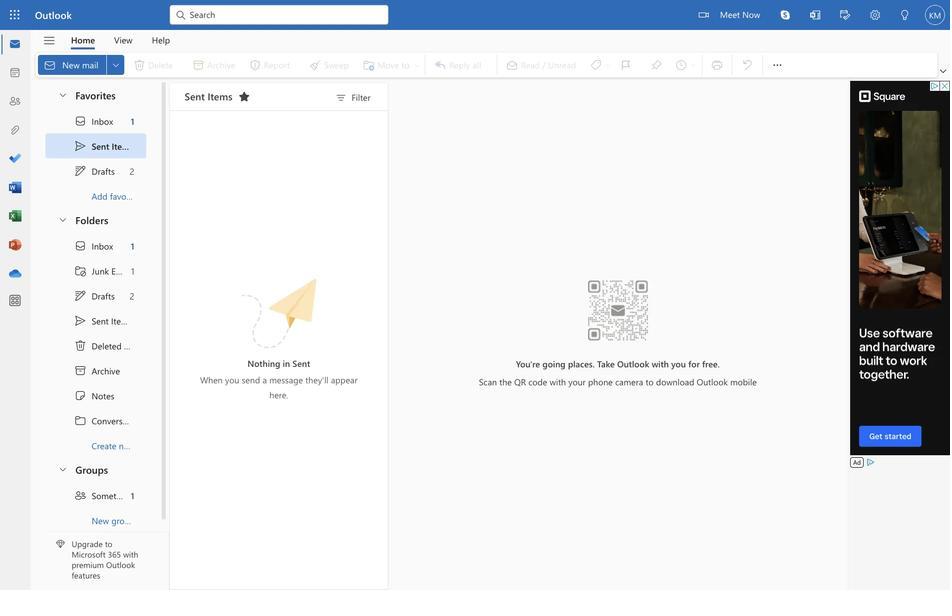 Task type: locate. For each thing, give the bounding box(es) containing it.
they'll
[[244, 299, 263, 308]]

2 vertical spatial outlook
[[85, 447, 108, 456]]

tree item
[[36, 386, 117, 406]]

add favorite tree item
[[36, 147, 117, 167]]

1 vertical spatial with
[[99, 439, 111, 448]]

 drafts
[[59, 132, 92, 142]]

items left  button
[[166, 71, 186, 82]]

2 1 from the top
[[105, 192, 107, 201]]

in
[[226, 286, 232, 295]]

0 vertical spatial sent items
[[73, 112, 107, 121]]

1 up email
[[105, 192, 107, 201]]

1 tree item
[[36, 187, 117, 207]]

4 1 from the top
[[105, 392, 107, 401]]

message list section
[[136, 64, 310, 472]]


[[34, 28, 45, 38]]

something
[[73, 392, 107, 401]]

people image
[[7, 76, 17, 86]]

 inside button
[[46, 72, 54, 80]]

sent inside nothing in sent when you send a message they'll appear here.
[[234, 286, 248, 295]]

items up 2
[[89, 112, 107, 121]]

new left mail
[[50, 47, 64, 56]]

drafts
[[73, 132, 92, 141], [73, 232, 92, 241]]

sent items inside favorites tree
[[73, 112, 107, 121]]

upgrade
[[57, 430, 82, 439]]

mail
[[66, 47, 79, 56]]

view button
[[84, 24, 113, 39]]

new group
[[73, 412, 108, 421]]

drafts inside 'tree item'
[[73, 232, 92, 241]]


[[190, 72, 200, 82]]

2 horizontal spatial outlook
[[557, 301, 582, 310]]

add favorite
[[73, 152, 111, 161]]

 filter
[[268, 73, 296, 83]]

0 horizontal spatial with
[[99, 439, 111, 448]]

outlook right premium
[[85, 447, 108, 456]]

tab list containing home
[[49, 24, 144, 39]]

0 vertical spatial 
[[89, 48, 97, 56]]

mobile
[[584, 301, 606, 310]]

email
[[89, 212, 106, 221]]

tree item containing something
[[36, 386, 117, 406]]

sent items inside  tree
[[73, 252, 106, 261]]

1 vertical spatial outlook
[[557, 301, 582, 310]]

sent items heading
[[148, 66, 203, 88]]


[[89, 48, 97, 56], [46, 72, 54, 80]]

365
[[86, 439, 97, 448]]

scan
[[383, 301, 398, 310]]

1 horizontal spatial outlook
[[85, 447, 108, 456]]

nothing
[[198, 286, 224, 295]]

0 vertical spatial new
[[50, 47, 64, 56]]

tags group
[[400, 42, 559, 62]]

deleted items
[[73, 272, 116, 281]]

 right mail
[[89, 48, 97, 56]]

powerpoint image
[[7, 191, 17, 201]]

deleted
[[73, 272, 97, 281]]


[[35, 47, 45, 57]]

to right 'camera' at the right of the page
[[517, 301, 523, 310]]

sent right in
[[234, 286, 248, 295]]

0 vertical spatial drafts
[[73, 132, 92, 141]]

filter
[[281, 73, 296, 82]]

 button
[[86, 44, 100, 60]]

1 horizontal spatial to
[[517, 301, 523, 310]]

with inside upgrade to microsoft 365 with premium outlook features
[[99, 439, 111, 448]]

none search field inside outlook banner
[[136, 4, 311, 20]]

1 vertical spatial to
[[84, 430, 90, 439]]

sent down inbox
[[73, 112, 87, 121]]

tab list inside groups application
[[49, 24, 144, 39]]

a
[[210, 299, 214, 308]]

meet now button
[[555, 0, 612, 24]]

 inside dropdown button
[[89, 48, 97, 56]]

junk
[[73, 212, 87, 221]]

sent items up "deleted"
[[73, 252, 106, 261]]

3 1 from the top
[[105, 212, 107, 221]]

1 1 from the top
[[105, 92, 107, 101]]

drafts right 
[[73, 132, 92, 141]]

features
[[57, 456, 80, 465]]

1 vertical spatial sent items
[[73, 252, 106, 261]]

with left your
[[440, 301, 453, 310]]

outlook left mobile at bottom right
[[557, 301, 582, 310]]

word image
[[7, 145, 17, 155]]

1 horizontal spatial new
[[73, 412, 87, 421]]

0 vertical spatial with
[[440, 301, 453, 310]]

1 vertical spatial drafts
[[73, 232, 92, 241]]

code
[[423, 301, 438, 310]]

0 vertical spatial outlook
[[28, 6, 57, 17]]

new inside  new mail
[[50, 47, 64, 56]]

sent
[[148, 71, 164, 82], [73, 112, 87, 121], [73, 252, 87, 261], [234, 286, 248, 295]]

1
[[105, 92, 107, 101], [105, 192, 107, 201], [105, 212, 107, 221], [105, 392, 107, 401]]

0 horizontal spatial to
[[84, 430, 90, 439]]

calendar image
[[7, 53, 17, 63]]

to
[[517, 301, 523, 310], [84, 430, 90, 439]]

new
[[50, 47, 64, 56], [73, 412, 87, 421]]

nothing in sent when you send a message they'll appear here.
[[160, 286, 286, 320]]

 down  new mail
[[46, 72, 54, 80]]

when
[[160, 299, 178, 308]]

1 horizontal spatial 
[[89, 48, 97, 56]]

archive
[[73, 292, 96, 301]]

something 1
[[73, 392, 107, 401]]

 junk email 1
[[59, 212, 107, 222]]

to right upgrade
[[84, 430, 90, 439]]

drafts down  junk email 1 at the left
[[73, 232, 92, 241]]


[[268, 73, 278, 83]]

upgrade to microsoft 365 with premium outlook features
[[57, 430, 111, 465]]

2 drafts from the top
[[73, 232, 92, 241]]

outlook up 
[[28, 6, 57, 17]]

new left group on the left bottom
[[73, 412, 87, 421]]

0 horizontal spatial 
[[46, 72, 54, 80]]

0 vertical spatial to
[[517, 301, 523, 310]]

tab list
[[49, 24, 144, 39]]

1 right junk
[[105, 212, 107, 221]]


[[696, 8, 704, 16]]

0 horizontal spatial new
[[50, 47, 64, 56]]

sent down move & delete group
[[148, 71, 164, 82]]

phone
[[471, 301, 490, 310]]

 for  dropdown button
[[89, 48, 97, 56]]

create new folder tree item
[[36, 346, 128, 366]]

premium
[[57, 447, 83, 456]]

items
[[166, 71, 186, 82], [89, 112, 107, 121], [89, 252, 106, 261], [99, 272, 116, 281]]

mail image
[[7, 30, 17, 40]]

2 sent items from the top
[[73, 252, 106, 261]]

1 sent items from the top
[[73, 112, 107, 121]]

items inside sent items 
[[166, 71, 186, 82]]

sent items down inbox
[[73, 112, 107, 121]]

 button
[[612, 42, 632, 62]]

sent items
[[73, 112, 107, 121], [73, 252, 106, 261]]

1 horizontal spatial with
[[440, 301, 453, 310]]

1 right inbox
[[105, 92, 107, 101]]

more apps image
[[7, 236, 17, 246]]

sent down drafts 'tree item'
[[73, 252, 87, 261]]

appear
[[265, 299, 286, 308]]

outlook
[[28, 6, 57, 17], [557, 301, 582, 310], [85, 447, 108, 456]]

home
[[57, 27, 76, 36]]

sent items 
[[148, 71, 200, 82]]

onedrive image
[[7, 214, 17, 224]]

1 up group on the left bottom
[[105, 392, 107, 401]]

sent inside favorites tree
[[73, 112, 87, 121]]

with right 365
[[99, 439, 111, 448]]

with
[[440, 301, 453, 310], [99, 439, 111, 448]]

the
[[400, 301, 410, 310]]

1 vertical spatial 
[[46, 72, 54, 80]]

0 horizontal spatial outlook
[[28, 6, 57, 17]]

outlook banner
[[0, 0, 760, 25]]

1 drafts from the top
[[73, 132, 92, 141]]

 button
[[712, 0, 736, 25]]

None search field
[[136, 4, 311, 20]]

favorites tree item
[[36, 67, 117, 87]]



Task type: describe. For each thing, give the bounding box(es) containing it.
1 inside  "tree item"
[[105, 92, 107, 101]]

camera
[[492, 301, 515, 310]]

scan the qr code with your phone camera to download outlook mobile
[[383, 301, 606, 310]]

meet now
[[576, 7, 608, 16]]

items inside favorites tree
[[89, 112, 107, 121]]

download
[[525, 301, 555, 310]]

files image
[[7, 99, 17, 109]]

you
[[180, 299, 191, 308]]

group
[[89, 412, 108, 421]]

left-rail-appbar navigation
[[2, 24, 22, 231]]

microsoft
[[57, 439, 84, 448]]

qr
[[411, 301, 421, 310]]

folders
[[60, 171, 87, 181]]

outlook inside banner
[[28, 6, 57, 17]]

ad
[[683, 367, 689, 373]]

 button
[[688, 0, 712, 25]]

help button
[[114, 24, 143, 39]]

view
[[91, 27, 106, 36]]

your
[[455, 301, 469, 310]]

here.
[[216, 311, 231, 320]]

groups application
[[0, 0, 760, 472]]

2
[[104, 132, 107, 141]]


[[720, 8, 728, 16]]

 button
[[41, 67, 58, 85]]

outlook link
[[28, 0, 57, 24]]

home button
[[49, 24, 83, 39]]

inbox
[[73, 92, 90, 101]]

1 inside tree item
[[105, 392, 107, 401]]

create
[[73, 352, 93, 361]]

items right "deleted"
[[99, 272, 116, 281]]

drafts inside the  drafts
[[73, 132, 92, 141]]

 button
[[29, 24, 49, 41]]

folder
[[110, 352, 128, 361]]

move & delete group
[[30, 42, 338, 62]]

now
[[594, 7, 608, 16]]

message
[[215, 299, 242, 308]]

send
[[193, 299, 208, 308]]

sent inside sent items 
[[148, 71, 164, 82]]

outlook inside upgrade to microsoft 365 with premium outlook features
[[85, 447, 108, 456]]

1 inside  junk email 1
[[105, 212, 107, 221]]

help
[[122, 27, 136, 36]]

new
[[95, 352, 108, 361]]

 tree item
[[36, 207, 117, 227]]

Search field
[[151, 6, 305, 17]]

 button
[[187, 69, 203, 85]]

set your advertising preferences image
[[693, 366, 701, 374]]

groups
[[60, 370, 86, 381]]

meet
[[576, 7, 592, 16]]

 for  button
[[46, 72, 54, 80]]

drafts tree item
[[36, 227, 117, 247]]

 tree item
[[36, 87, 117, 107]]

 tree item
[[36, 127, 117, 147]]


[[617, 47, 627, 57]]

with for 365
[[99, 439, 111, 448]]


[[59, 132, 69, 142]]

notes
[[73, 312, 92, 321]]

favorites
[[60, 71, 93, 81]]

items up deleted items
[[89, 252, 106, 261]]

1 vertical spatial new
[[73, 412, 87, 421]]


[[59, 92, 69, 102]]

 inbox
[[59, 92, 90, 102]]

add
[[73, 152, 86, 161]]

 new mail
[[35, 47, 79, 57]]

 tree
[[36, 187, 128, 366]]

to do image
[[7, 122, 17, 132]]

create new folder
[[73, 352, 128, 361]]

sent inside  tree
[[73, 252, 87, 261]]

to inside upgrade to microsoft 365 with premium outlook features
[[84, 430, 90, 439]]

with for code
[[440, 301, 453, 310]]

favorites tree
[[36, 63, 117, 167]]

1 inside "tree item"
[[105, 192, 107, 201]]

km image
[[740, 4, 756, 20]]

favorite
[[88, 152, 111, 161]]


[[59, 212, 69, 222]]



Task type: vqa. For each thing, say whether or not it's contained in the screenshot.
the
yes



